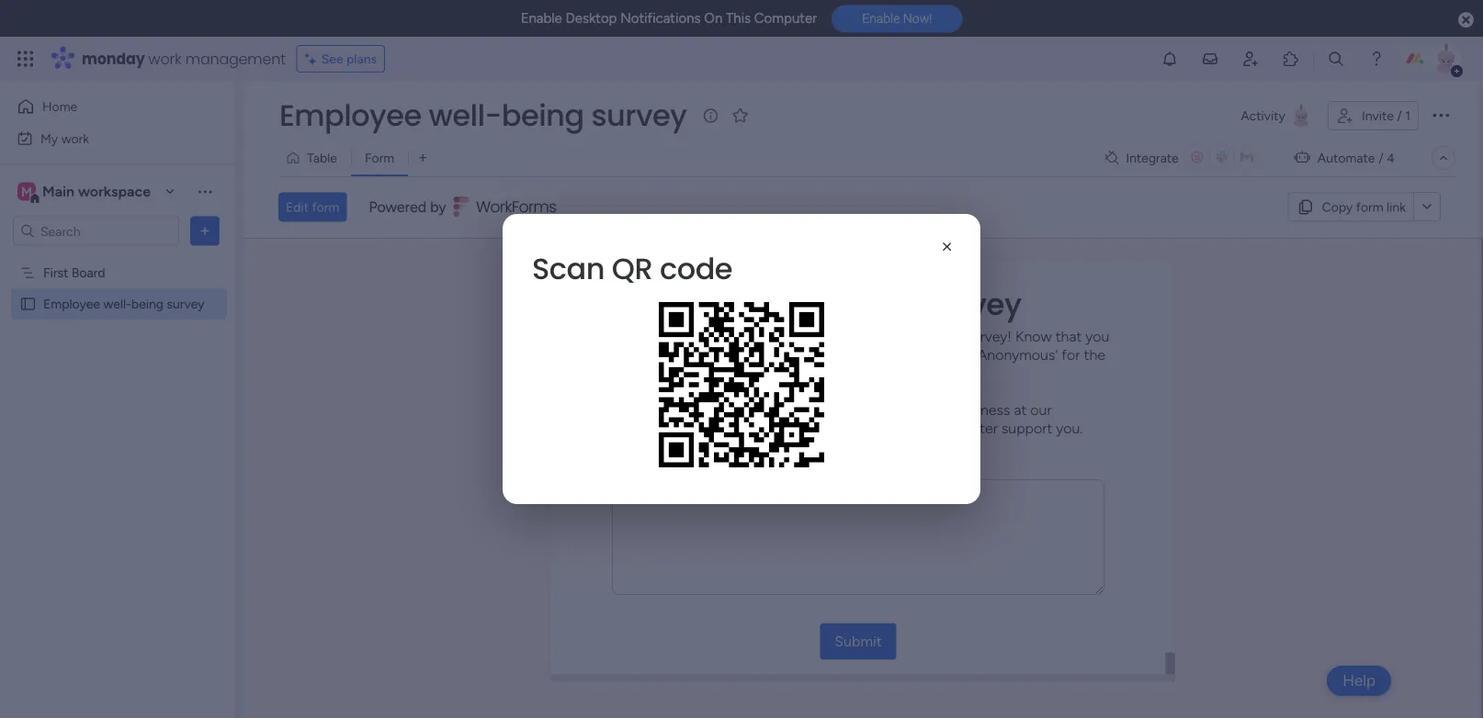 Task type: locate. For each thing, give the bounding box(es) containing it.
0 vertical spatial survey
[[591, 95, 687, 136]]

0 horizontal spatial /
[[1379, 150, 1384, 166]]

1 enable from the left
[[521, 10, 562, 27]]

employee up out
[[613, 284, 759, 325]]

the
[[706, 346, 728, 363], [1084, 346, 1106, 363]]

computer
[[755, 10, 817, 27]]

your down this
[[805, 346, 833, 363]]

2 vertical spatial to
[[777, 445, 792, 466]]

ruby anderson image
[[1432, 44, 1462, 74]]

your inside with these result, we hope to have a better pulse on wellness at our organization and bring your relevant programming to better support you.
[[762, 419, 790, 437]]

work inside my work button
[[61, 131, 89, 146]]

to
[[790, 401, 804, 418], [940, 419, 954, 437], [777, 445, 792, 466]]

m
[[21, 184, 32, 199]]

employee
[[279, 95, 422, 136], [613, 284, 759, 325], [43, 296, 100, 312]]

enable inside enable now! button
[[862, 11, 900, 26]]

for
[[682, 327, 701, 345], [684, 346, 702, 363], [1062, 346, 1081, 363]]

1 horizontal spatial enable
[[862, 11, 900, 26]]

1 horizontal spatial survey
[[591, 95, 687, 136]]

home button
[[11, 92, 198, 121]]

to inside group
[[777, 445, 792, 466]]

1 horizontal spatial work
[[149, 48, 182, 69]]

invite
[[1362, 108, 1394, 124]]

1 horizontal spatial /
[[1398, 108, 1403, 124]]

/ for 1
[[1398, 108, 1403, 124]]

/ inside button
[[1398, 108, 1403, 124]]

employee well-being survey
[[279, 95, 687, 136], [43, 296, 204, 312]]

14.
[[612, 445, 630, 466]]

to right want
[[777, 445, 792, 466]]

dapulse close image
[[1459, 11, 1474, 29]]

wellbeing
[[900, 327, 962, 345]]

question
[[642, 364, 699, 382]]

employee wellbeing survey
[[613, 284, 1022, 325]]

work for monday
[[149, 48, 182, 69]]

powered
[[369, 198, 427, 216]]

0 horizontal spatial enable
[[521, 10, 562, 27]]

workforms logo image
[[454, 192, 558, 222]]

enable now! button
[[832, 5, 963, 32]]

qr
[[612, 249, 653, 290]]

form form
[[244, 239, 1482, 719]]

by
[[430, 198, 446, 216]]

integrate
[[1126, 150, 1179, 166]]

this
[[726, 10, 751, 27]]

0 vertical spatial to
[[790, 401, 804, 418]]

1 vertical spatial work
[[61, 131, 89, 146]]

form inside thank you for participating in this employee wellbeing survey! know that you can fill out for the form using your name or simply write 'anonymous' for the first question if you prefer.
[[731, 346, 762, 363]]

help
[[1343, 672, 1376, 691]]

at
[[1014, 401, 1027, 418]]

2 horizontal spatial employee
[[613, 284, 759, 325]]

/ left 1
[[1398, 108, 1403, 124]]

14. Anything you want to add? text field
[[612, 480, 1104, 595]]

edit form button
[[279, 192, 347, 222]]

0 vertical spatial work
[[149, 48, 182, 69]]

a
[[842, 401, 849, 418]]

want
[[736, 445, 773, 466]]

1 horizontal spatial well-
[[429, 95, 502, 136]]

form right edit
[[312, 199, 340, 215]]

enable now!
[[862, 11, 932, 26]]

0 horizontal spatial form
[[312, 199, 340, 215]]

0 horizontal spatial your
[[762, 419, 790, 437]]

2 horizontal spatial form
[[1357, 199, 1384, 215]]

workspace selection element
[[17, 181, 154, 205]]

1 vertical spatial well-
[[103, 296, 131, 312]]

well-
[[429, 95, 502, 136], [103, 296, 131, 312]]

invite / 1 button
[[1328, 101, 1419, 131]]

participating
[[705, 327, 787, 345]]

enable for enable now!
[[862, 11, 900, 26]]

better up programming
[[853, 401, 893, 418]]

scan qr code document
[[503, 214, 981, 505]]

main
[[42, 183, 75, 200]]

1 the from the left
[[706, 346, 728, 363]]

notifications
[[621, 10, 701, 27]]

option
[[0, 256, 234, 260]]

your down hope
[[762, 419, 790, 437]]

first
[[613, 364, 638, 382]]

work right monday
[[149, 48, 182, 69]]

management
[[185, 48, 286, 69]]

you down and
[[704, 445, 732, 466]]

1 vertical spatial employee well-being survey
[[43, 296, 204, 312]]

better
[[853, 401, 893, 418], [958, 419, 998, 437]]

know
[[1016, 327, 1052, 345]]

to down on
[[940, 419, 954, 437]]

form inside 'button'
[[1357, 199, 1384, 215]]

copy
[[1322, 199, 1353, 215]]

code
[[660, 249, 733, 290]]

apps image
[[1282, 50, 1301, 68]]

list box
[[0, 254, 234, 568]]

1 horizontal spatial form
[[731, 346, 762, 363]]

0 vertical spatial /
[[1398, 108, 1403, 124]]

table button
[[279, 143, 351, 173]]

form left link
[[1357, 199, 1384, 215]]

write
[[939, 346, 971, 363]]

select product image
[[17, 50, 35, 68]]

1 vertical spatial better
[[958, 419, 998, 437]]

being
[[502, 95, 584, 136], [131, 296, 164, 312]]

1 horizontal spatial being
[[502, 95, 584, 136]]

form button
[[351, 143, 408, 173]]

0 vertical spatial well-
[[429, 95, 502, 136]]

have
[[808, 401, 838, 418]]

scan
[[532, 249, 605, 290]]

work for my
[[61, 131, 89, 146]]

better down wellness
[[958, 419, 998, 437]]

autopilot image
[[1295, 145, 1311, 169]]

0 horizontal spatial being
[[131, 296, 164, 312]]

to left have
[[790, 401, 804, 418]]

work right my
[[61, 131, 89, 146]]

1 vertical spatial your
[[762, 419, 790, 437]]

survey!
[[965, 327, 1012, 345]]

you right if
[[714, 364, 738, 382]]

or
[[877, 346, 890, 363]]

close image
[[939, 238, 957, 256]]

survey
[[591, 95, 687, 136], [167, 296, 204, 312]]

2 enable from the left
[[862, 11, 900, 26]]

enable left now!
[[862, 11, 900, 26]]

0 horizontal spatial the
[[706, 346, 728, 363]]

form for copy
[[1357, 199, 1384, 215]]

0 horizontal spatial well-
[[103, 296, 131, 312]]

the up if
[[706, 346, 728, 363]]

on
[[935, 401, 952, 418]]

using
[[766, 346, 801, 363]]

employee inside form form
[[613, 284, 759, 325]]

wellness
[[955, 401, 1011, 418]]

1 horizontal spatial your
[[805, 346, 833, 363]]

0 vertical spatial your
[[805, 346, 833, 363]]

thank
[[613, 327, 651, 345]]

/
[[1398, 108, 1403, 124], [1379, 150, 1384, 166]]

activity button
[[1234, 101, 1321, 131]]

desktop
[[566, 10, 617, 27]]

1 vertical spatial /
[[1379, 150, 1384, 166]]

form down participating
[[731, 346, 762, 363]]

employee up table
[[279, 95, 422, 136]]

0 horizontal spatial work
[[61, 131, 89, 146]]

employee well-being survey down board
[[43, 296, 204, 312]]

enable for enable desktop notifications on this computer
[[521, 10, 562, 27]]

main workspace
[[42, 183, 151, 200]]

work
[[149, 48, 182, 69], [61, 131, 89, 146]]

survey
[[922, 284, 1022, 325]]

submit
[[834, 633, 882, 651]]

the right 'anonymous'
[[1084, 346, 1106, 363]]

enable
[[521, 10, 562, 27], [862, 11, 900, 26]]

/ left the 4
[[1379, 150, 1384, 166]]

you inside group
[[704, 445, 732, 466]]

copy form link
[[1322, 199, 1406, 215]]

add to favorites image
[[731, 106, 750, 125]]

public board image
[[19, 296, 37, 313]]

0 horizontal spatial survey
[[167, 296, 204, 312]]

notifications image
[[1161, 50, 1179, 68]]

enable left desktop at the left top of page
[[521, 10, 562, 27]]

employee well-being survey up add view icon
[[279, 95, 687, 136]]

1
[[1406, 108, 1411, 124]]

add view image
[[419, 151, 427, 165]]

for up if
[[684, 346, 702, 363]]

0 vertical spatial employee well-being survey
[[279, 95, 687, 136]]

1 vertical spatial being
[[131, 296, 164, 312]]

you right that
[[1086, 327, 1110, 345]]

scan qr code
[[532, 249, 733, 290]]

invite members image
[[1242, 50, 1260, 68]]

0 horizontal spatial employee well-being survey
[[43, 296, 204, 312]]

anything you want to add? element
[[612, 445, 833, 466]]

form inside button
[[312, 199, 340, 215]]

1 horizontal spatial the
[[1084, 346, 1106, 363]]

employee down the first board
[[43, 296, 100, 312]]

search everything image
[[1327, 50, 1346, 68]]

you
[[655, 327, 679, 345], [1086, 327, 1110, 345], [714, 364, 738, 382], [704, 445, 732, 466]]

0 horizontal spatial better
[[853, 401, 893, 418]]

1 vertical spatial survey
[[167, 296, 204, 312]]



Task type: vqa. For each thing, say whether or not it's contained in the screenshot.
14. Anything you want to add? text field
yes



Task type: describe. For each thing, give the bounding box(es) containing it.
0 horizontal spatial employee
[[43, 296, 100, 312]]

14. anything you want to add? group
[[612, 432, 1104, 623]]

our
[[1031, 401, 1052, 418]]

0 vertical spatial being
[[502, 95, 584, 136]]

for up the question
[[682, 327, 701, 345]]

1 horizontal spatial better
[[958, 419, 998, 437]]

my work
[[40, 131, 89, 146]]

first
[[43, 265, 68, 281]]

fill
[[640, 346, 655, 363]]

4
[[1387, 150, 1395, 166]]

my
[[40, 131, 58, 146]]

2 the from the left
[[1084, 346, 1106, 363]]

result,
[[687, 401, 727, 418]]

enable desktop notifications on this computer
[[521, 10, 817, 27]]

programming
[[850, 419, 937, 437]]

form
[[365, 150, 395, 166]]

pulse
[[897, 401, 931, 418]]

workspace
[[78, 183, 151, 200]]

plans
[[347, 51, 377, 67]]

organization
[[613, 419, 693, 437]]

1 horizontal spatial employee well-being survey
[[279, 95, 687, 136]]

hope
[[753, 401, 786, 418]]

wellbeing
[[766, 284, 914, 325]]

help button
[[1328, 666, 1392, 697]]

/ for 4
[[1379, 150, 1384, 166]]

monday
[[82, 48, 145, 69]]

collapse board header image
[[1437, 151, 1451, 165]]

submit button
[[820, 623, 896, 660]]

table
[[307, 150, 337, 166]]

link
[[1387, 199, 1406, 215]]

bring
[[725, 419, 758, 437]]

support
[[1002, 419, 1053, 437]]

being inside list box
[[131, 296, 164, 312]]

first board
[[43, 265, 105, 281]]

relevant
[[794, 419, 846, 437]]

form for edit
[[312, 199, 340, 215]]

monday work management
[[82, 48, 286, 69]]

edit
[[286, 199, 309, 215]]

well- inside list box
[[103, 296, 131, 312]]

these
[[647, 401, 684, 418]]

see plans
[[321, 51, 377, 67]]

on
[[704, 10, 723, 27]]

prefer.
[[742, 364, 784, 382]]

employee
[[833, 327, 896, 345]]

in
[[790, 327, 802, 345]]

automate
[[1318, 150, 1376, 166]]

1 horizontal spatial employee
[[279, 95, 422, 136]]

board
[[72, 265, 105, 281]]

my work button
[[11, 124, 198, 153]]

if
[[702, 364, 711, 382]]

0 vertical spatial better
[[853, 401, 893, 418]]

activity
[[1241, 108, 1286, 124]]

help image
[[1368, 50, 1386, 68]]

with
[[613, 401, 643, 418]]

Search in workspace field
[[39, 221, 154, 242]]

this
[[805, 327, 829, 345]]

Employee well-being survey field
[[275, 95, 692, 136]]

you.
[[1056, 419, 1083, 437]]

'anonymous'
[[975, 346, 1058, 363]]

with these result, we hope to have a better pulse on wellness at our organization and bring your relevant programming to better support you.
[[613, 401, 1083, 437]]

inbox image
[[1201, 50, 1220, 68]]

for down that
[[1062, 346, 1081, 363]]

list box containing first board
[[0, 254, 234, 568]]

invite / 1
[[1362, 108, 1411, 124]]

show board description image
[[700, 107, 722, 125]]

anything
[[634, 445, 701, 466]]

add?
[[795, 445, 833, 466]]

we
[[730, 401, 749, 418]]

now!
[[903, 11, 932, 26]]

your inside thank you for participating in this employee wellbeing survey! know that you can fill out for the form using your name or simply write 'anonymous' for the first question if you prefer.
[[805, 346, 833, 363]]

name
[[837, 346, 873, 363]]

see
[[321, 51, 343, 67]]

thank you for participating in this employee wellbeing survey! know that you can fill out for the form using your name or simply write 'anonymous' for the first question if you prefer.
[[613, 327, 1110, 382]]

you up out
[[655, 327, 679, 345]]

1 vertical spatial to
[[940, 419, 954, 437]]

see plans button
[[297, 45, 385, 73]]

can
[[613, 346, 636, 363]]

edit form
[[286, 199, 340, 215]]

home
[[42, 99, 77, 114]]

automate / 4
[[1318, 150, 1395, 166]]

scan qr code dialog
[[0, 0, 1484, 719]]

dapulse integrations image
[[1105, 151, 1119, 165]]

and
[[697, 419, 721, 437]]

simply
[[894, 346, 935, 363]]

workspace image
[[17, 182, 36, 202]]

14. anything you want to add?
[[612, 445, 833, 466]]



